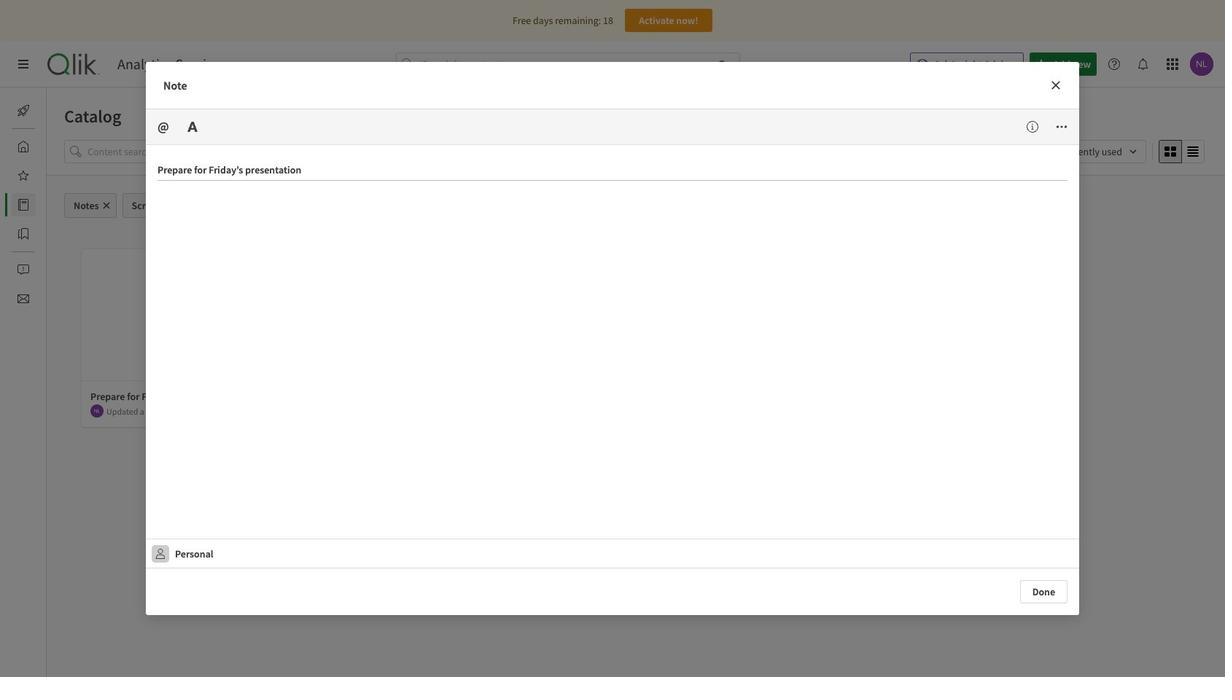Task type: describe. For each thing, give the bounding box(es) containing it.
recently used image
[[1054, 140, 1146, 163]]

home badge image
[[718, 61, 726, 68]]

filters region
[[47, 137, 1225, 175]]

navigation pane element
[[0, 93, 47, 317]]

list view image
[[1187, 146, 1199, 158]]

open sidebar menu image
[[18, 58, 29, 70]]

collections image
[[18, 228, 29, 240]]

catalog image
[[18, 199, 29, 211]]

close image
[[1050, 79, 1062, 91]]

tile view image
[[1165, 146, 1176, 158]]

subscriptions image
[[18, 293, 29, 305]]



Task type: locate. For each thing, give the bounding box(es) containing it.
details image
[[1027, 121, 1039, 133]]

Note title text field
[[158, 157, 1068, 181]]

noah lott image
[[90, 405, 104, 418]]

toggle formatting image
[[187, 121, 198, 133]]

home image
[[18, 141, 29, 152]]

getting started image
[[18, 105, 29, 117]]

favorites image
[[18, 170, 29, 182]]

Content search text field
[[88, 140, 210, 163]]

alerts image
[[18, 264, 29, 276]]

insert mention element
[[152, 115, 181, 139]]

analytics services element
[[117, 55, 226, 73]]

switch view group
[[1159, 140, 1205, 163]]

item.dataset group
[[309, 249, 519, 428]]

dialog
[[146, 62, 1079, 616]]

noah lott element
[[90, 405, 104, 418]]



Task type: vqa. For each thing, say whether or not it's contained in the screenshot.
Collections Image on the top
yes



